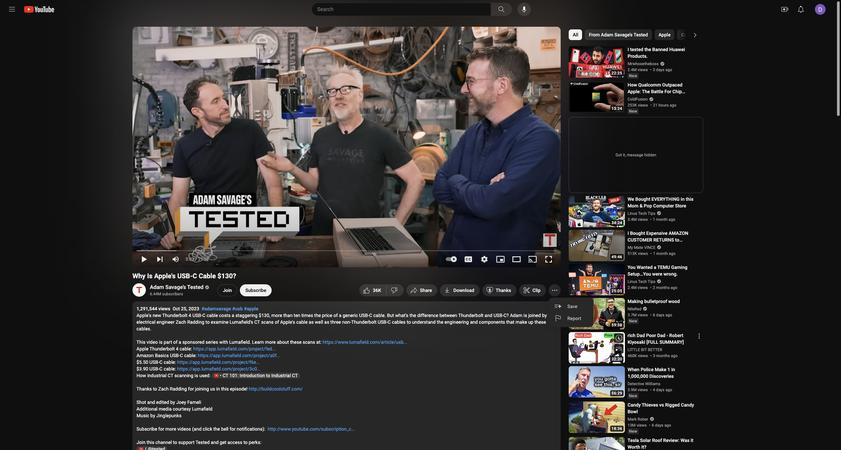 Task type: describe. For each thing, give the bounding box(es) containing it.
speed
[[628, 96, 641, 101]]

13:24
[[612, 106, 623, 111]]

customer
[[628, 238, 653, 243]]

0 vertical spatial of
[[334, 313, 338, 319]]

a inside you wanted a temu gaming setup…you were wrong.
[[654, 265, 657, 270]]

join for join this channel to support tested and get access to perks:
[[137, 441, 146, 446]]

engineering
[[445, 320, 469, 325]]

tesla solar roof review: was it worth it?
[[628, 439, 694, 451]]

industrial
[[147, 374, 167, 379]]

usb- right generic
[[359, 313, 369, 319]]

0 horizontal spatial scans
[[261, 320, 274, 325]]

tab list containing all
[[569, 27, 814, 43]]

ago right hours
[[670, 103, 677, 108]]

i for i tested the banned huawei products.
[[628, 47, 629, 52]]

got it, message hidden
[[616, 153, 657, 158]]

bought for repair
[[631, 231, 646, 236]]

returns
[[654, 238, 674, 243]]

1 vertical spatial radding
[[170, 387, 187, 392]]

http://buildcoolstuff.com/
[[249, 387, 303, 392]]

a up three
[[339, 313, 342, 319]]

56:29
[[612, 392, 623, 396]]

3 6 k
[[373, 288, 381, 294]]

youtube video player element
[[133, 27, 561, 268]]

the inside the shot and edited by joey fameli additional media courtesy lumafield music by jinglepunks subscribe for more videos (and click the bell for notifications): http://www.youtube.com/subscription_c...
[[214, 427, 220, 433]]

avatar image image
[[816, 4, 826, 15]]

the down between
[[437, 320, 444, 325]]

making bulletproof wood
[[628, 299, 680, 305]]

and up components
[[485, 313, 493, 319]]

tech for mom
[[639, 212, 647, 216]]

views down my mate vince at the bottom right of the page
[[638, 252, 648, 256]]

rober
[[638, 418, 649, 422]]

apple:
[[628, 89, 641, 94]]

channel watermark image
[[544, 234, 557, 247]]

hours
[[659, 103, 669, 108]]

c?
[[504, 313, 509, 319]]

views down coldfusion
[[638, 103, 648, 108]]

lumafield's
[[230, 320, 253, 325]]

ago down wood
[[666, 313, 673, 318]]

22:25 link
[[569, 46, 625, 78]]

6.44 million subscribers element
[[150, 292, 208, 298]]

detective williams
[[628, 382, 661, 387]]

thanks for thanks to zach radding for joining us in this episode! http://buildcoolstuff.com/
[[137, 387, 152, 392]]

1 vertical spatial these
[[290, 340, 302, 345]]

usb- up adam savage's tested link
[[177, 273, 193, 281]]

the right the 'what's'
[[410, 313, 416, 319]]

wanted
[[637, 265, 653, 270]]

courtesy
[[173, 407, 191, 412]]

list box containing save
[[549, 298, 594, 328]]

$5.50
[[137, 360, 148, 366]]

to inside i bought expensive amazon customer returns to repair
[[676, 238, 680, 243]]

vs
[[660, 403, 664, 408]]

new for when police make 1 in 1,000,000 discoveries
[[629, 394, 638, 399]]

6 for candy
[[652, 424, 655, 428]]

i for i bought expensive amazon customer returns to repair
[[628, 231, 629, 236]]

21:52
[[198, 257, 209, 262]]

mate
[[634, 246, 644, 250]]

the
[[642, 89, 650, 94]]

0 vertical spatial is
[[524, 313, 527, 319]]

1 candy from the left
[[628, 403, 641, 408]]

apple inside https://www.lumafield.com/article/usb... apple thunderbolt 4 cable: https://app.lumafield.com/project/fed... amazon basics usb-c cable: https://app.lumafield.com/project/a0f... $5.50 usb-c cable: https://app.lumafield.com/project/f6e... $3.90 usb-c cable: https://app.lumafield.com/project/3c0... how industrial ct scanning is used:
[[137, 347, 149, 352]]

• ct 101: introduction to industrial ct link
[[212, 373, 300, 380]]

/
[[195, 257, 197, 262]]

$3.90
[[137, 367, 148, 372]]

1 horizontal spatial cable
[[297, 320, 308, 325]]

1 vertical spatial zach
[[158, 387, 169, 392]]

ago up outpaced
[[666, 68, 673, 72]]

new for candy thieves vs rigged candy bowl
[[629, 430, 638, 435]]

you
[[628, 265, 636, 270]]

2 horizontal spatial apple's
[[280, 320, 295, 325]]

review:
[[664, 439, 680, 444]]

56:29 link
[[569, 367, 625, 399]]

linus tech tips for setup…you
[[628, 280, 656, 285]]

https://www.lumafield.com/article/usb...
[[323, 340, 407, 345]]

huawei
[[670, 47, 685, 52]]

media
[[159, 407, 172, 412]]

views right 3.4m
[[638, 218, 648, 222]]

ago up review:
[[665, 424, 672, 428]]

i bought expensive amazon customer returns to repair by my mate vince 513,990 views 1 month ago 49 minutes element
[[628, 230, 696, 250]]

ago down 'summary]'
[[671, 354, 678, 359]]

when
[[628, 368, 640, 373]]

views up new
[[158, 307, 170, 312]]

22 minutes, 25 seconds element
[[612, 71, 623, 76]]

a right "part"
[[179, 340, 181, 345]]

adam savage's tested link
[[150, 284, 204, 292]]

months for [full
[[657, 354, 670, 359]]

products.
[[628, 54, 648, 59]]

25:05
[[612, 289, 623, 294]]

0 vertical spatial tested
[[634, 32, 648, 37]]

https://app.lumafield.com/project/fed... link
[[193, 347, 276, 352]]

amazon
[[137, 354, 154, 359]]

the inside 'i tested the banned huawei products.'
[[645, 47, 652, 52]]

$130?
[[218, 273, 236, 281]]

thunderbolt inside https://www.lumafield.com/article/usb... apple thunderbolt 4 cable: https://app.lumafield.com/project/fed... amazon basics usb-c cable: https://app.lumafield.com/project/a0f... $5.50 usb-c cable: https://app.lumafield.com/project/f6e... $3.90 usb-c cable: https://app.lumafield.com/project/3c0... how industrial ct scanning is used:
[[150, 347, 175, 352]]

4 days ago
[[653, 388, 673, 393]]

1,291,544 views
[[137, 307, 170, 312]]

gaming
[[672, 265, 688, 270]]

https://app.lumafield.com/project/3c0... link
[[177, 367, 261, 372]]

ago up gaming at right
[[669, 252, 676, 256]]

months for wrong.
[[657, 286, 670, 291]]

we bought everything in this mom & pop computer store by linus tech tips 3,417,271 views 1 month ago 34 minutes element
[[628, 196, 696, 210]]

videos
[[177, 427, 191, 433]]

us
[[210, 387, 215, 392]]

and inside the shot and edited by joey fameli additional media courtesy lumafield music by jinglepunks subscribe for more videos (and click the bell for notifications): http://www.youtube.com/subscription_c...
[[147, 400, 155, 406]]

Search text field
[[317, 5, 490, 14]]

tesla solar roof review: was it worth it? link
[[628, 438, 696, 451]]

cables
[[392, 320, 406, 325]]

#usb link
[[232, 306, 243, 313]]

13 minutes, 24 seconds element
[[612, 106, 623, 111]]

2.4m for mrwhosetheboss
[[628, 68, 637, 72]]

0 horizontal spatial apple's
[[137, 313, 152, 319]]

thunderbolt down oct
[[162, 313, 188, 319]]

18 minutes, 36 seconds element
[[612, 427, 623, 432]]

new for making bulletproof wood
[[629, 319, 638, 324]]

c down sponsored
[[180, 354, 183, 359]]

you wanted a temu gaming setup…you were wrong. by linus tech tips 2,472,892 views 2 months ago 25 minutes element
[[628, 264, 696, 278]]

subscribe inside button
[[246, 288, 266, 294]]

how qualcomm outpaced apple: the battle for chip speed by coldfusion 253,163 views 21 hours ago 13 minutes, 24 seconds element
[[628, 82, 696, 101]]

fameli
[[187, 400, 201, 406]]

to left perks:
[[244, 441, 248, 446]]

linus for you wanted a temu gaming setup…you were wrong.
[[628, 280, 638, 285]]

month for repair
[[657, 252, 668, 256]]

to left support in the left of the page
[[173, 441, 177, 446]]

better
[[648, 348, 663, 353]]

usb- up industrial in the left bottom of the page
[[150, 367, 160, 372]]

2 vertical spatial tested
[[196, 441, 210, 446]]

report
[[568, 316, 582, 322]]

thunderbolt down generic
[[352, 320, 377, 325]]

c up industrial in the left bottom of the page
[[160, 367, 163, 372]]

zach inside apple's new thunderbolt 4 usb-c cable costs a staggering $130, more than ten times the price of a generic usb-c cable. but what's the difference between thunderbolt and usb-c? adam is joined by electrical engineer zach radding to examine lumafield's ct scans of apple's cable as well as three non-thunderbolt usb-c cables to understand the engineering and components that make up these cables. this video is part of a sponsored series with lumafield. learn more about these scans at:
[[176, 320, 186, 325]]

1 vertical spatial adam
[[150, 285, 164, 291]]

tech for setup…you
[[639, 280, 647, 285]]

click
[[203, 427, 212, 433]]

everything
[[652, 197, 680, 202]]

mark rober
[[628, 418, 649, 422]]

2 as from the left
[[324, 320, 329, 325]]

it
[[691, 439, 694, 444]]

bit
[[642, 348, 647, 353]]

join for the join text box
[[223, 288, 232, 294]]

&
[[640, 204, 643, 209]]

32 minutes, 20 seconds element
[[612, 358, 623, 362]]

temu
[[658, 265, 670, 270]]

robert
[[670, 333, 684, 339]]

ago up wood
[[671, 286, 678, 291]]

subscribe inside the shot and edited by joey fameli additional media courtesy lumafield music by jinglepunks subscribe for more videos (and click the bell for notifications): http://www.youtube.com/subscription_c...
[[137, 427, 157, 433]]

460k views
[[628, 354, 648, 359]]

thunderbolt up engineering
[[459, 313, 484, 319]]

253k
[[628, 103, 637, 108]]

6 days ago for bulletproof
[[653, 313, 673, 318]]

autoplay is on image
[[445, 257, 457, 262]]

how inside how qualcomm outpaced apple: the battle for chip speed
[[628, 82, 638, 88]]

joey
[[176, 400, 186, 406]]

#apple
[[244, 307, 259, 312]]

1 dad from the left
[[637, 333, 645, 339]]

to down industrial in the left bottom of the page
[[153, 387, 157, 392]]

25:05 link
[[569, 264, 625, 297]]

views down nilered
[[638, 313, 648, 318]]

subscribe button
[[240, 285, 272, 297]]

the up well
[[314, 313, 321, 319]]

ct inside https://www.lumafield.com/article/usb... apple thunderbolt 4 cable: https://app.lumafield.com/project/fed... amazon basics usb-c cable: https://app.lumafield.com/project/a0f... $5.50 usb-c cable: https://app.lumafield.com/project/f6e... $3.90 usb-c cable: https://app.lumafield.com/project/3c0... how industrial ct scanning is used:
[[168, 374, 173, 379]]

6 for making
[[653, 313, 656, 318]]

savage's inside adam savage's tested link
[[165, 285, 186, 291]]

support
[[178, 441, 195, 446]]

computer
[[654, 204, 674, 209]]

amazon
[[669, 231, 689, 236]]

32:20
[[612, 358, 623, 362]]

bought for pop
[[636, 197, 651, 202]]

days for make
[[657, 388, 665, 393]]

views down bit
[[638, 354, 648, 359]]

three
[[331, 320, 341, 325]]

seek slider slider
[[136, 247, 557, 253]]

tesla solar roof review: was it worth it? by marques brownlee 9,209,354 views 3 months ago 30 minutes element
[[628, 438, 696, 451]]

0 vertical spatial savage's
[[615, 32, 633, 37]]

how inside https://www.lumafield.com/article/usb... apple thunderbolt 4 cable: https://app.lumafield.com/project/fed... amazon basics usb-c cable: https://app.lumafield.com/project/a0f... $5.50 usb-c cable: https://app.lumafield.com/project/f6e... $3.90 usb-c cable: https://app.lumafield.com/project/3c0... how industrial ct scanning is used:
[[137, 374, 146, 379]]

is inside https://www.lumafield.com/article/usb... apple thunderbolt 4 cable: https://app.lumafield.com/project/fed... amazon basics usb-c cable: https://app.lumafield.com/project/a0f... $5.50 usb-c cable: https://app.lumafield.com/project/f6e... $3.90 usb-c cable: https://app.lumafield.com/project/3c0... how industrial ct scanning is used:
[[195, 374, 198, 379]]

1 horizontal spatial this
[[221, 387, 229, 392]]

more inside the shot and edited by joey fameli additional media courtesy lumafield music by jinglepunks subscribe for more videos (and click the bell for notifications): http://www.youtube.com/subscription_c...
[[165, 427, 176, 433]]

why
[[133, 273, 146, 281]]

download
[[454, 288, 475, 294]]

49 minutes, 46 seconds element
[[612, 255, 623, 260]]

to down the 'what's'
[[407, 320, 411, 325]]

ago up amazon
[[669, 218, 676, 222]]

poor
[[647, 333, 656, 339]]

1 horizontal spatial for
[[188, 387, 194, 392]]

0 vertical spatial cable
[[207, 313, 218, 319]]

1 horizontal spatial apple's
[[154, 273, 176, 281]]

up
[[529, 320, 534, 325]]

views down detective williams
[[638, 388, 648, 393]]

month for pop
[[657, 218, 668, 222]]

0 horizontal spatial this
[[147, 441, 154, 446]]

#adamsavage
[[202, 307, 231, 312]]

ago up rigged
[[666, 388, 673, 393]]

when police make 1 in 1,000,000 discoveries
[[628, 368, 676, 380]]

share button
[[407, 285, 438, 297]]

usb- right basics
[[170, 354, 180, 359]]

2 horizontal spatial for
[[230, 427, 236, 433]]

c down basics
[[160, 360, 163, 366]]

1 vertical spatial scans
[[303, 340, 315, 345]]



Task type: locate. For each thing, give the bounding box(es) containing it.
1 vertical spatial in
[[672, 368, 676, 373]]

2 vertical spatial 3
[[654, 354, 656, 359]]

1 month from the top
[[657, 218, 668, 222]]

candy thieves vs rigged candy bowl
[[628, 403, 695, 415]]

1 as from the left
[[309, 320, 314, 325]]

2.4m up making
[[628, 286, 637, 291]]

https://app.lumafield.com/project/a0f...
[[198, 354, 281, 359]]

bulletproof
[[645, 299, 668, 305]]

how down $3.90
[[137, 374, 146, 379]]

1 month ago for repair
[[654, 252, 676, 256]]

report option
[[549, 313, 594, 325]]

2 candy from the left
[[681, 403, 695, 408]]

usb- down basics
[[150, 360, 160, 366]]

Share text field
[[420, 288, 432, 294]]

tested
[[631, 47, 644, 52]]

0 vertical spatial 4
[[189, 313, 191, 319]]

new for i tested the banned huawei products.
[[629, 74, 638, 78]]

cable down #adamsavage link
[[207, 313, 218, 319]]

1 horizontal spatial by
[[170, 400, 175, 406]]

list box
[[549, 298, 594, 328]]

1 vertical spatial savage's
[[165, 285, 186, 291]]

None search field
[[300, 3, 514, 16]]

2 vertical spatial apple's
[[280, 320, 295, 325]]

2 vertical spatial in
[[216, 387, 220, 392]]

apple's up electrical on the bottom
[[137, 313, 152, 319]]

ct inside apple's new thunderbolt 4 usb-c cable costs a staggering $130, more than ten times the price of a generic usb-c cable. but what's the difference between thunderbolt and usb-c? adam is joined by electrical engineer zach radding to examine lumafield's ct scans of apple's cable as well as three non-thunderbolt usb-c cables to understand the engineering and components that make up these cables. this video is part of a sponsored series with lumafield. learn more about these scans at:
[[255, 320, 260, 325]]

2
[[653, 286, 656, 291]]

2 new from the top
[[629, 109, 638, 114]]

0 vertical spatial i
[[628, 47, 629, 52]]

1 vertical spatial of
[[275, 320, 279, 325]]

13m
[[628, 424, 636, 428]]

0 vertical spatial in
[[681, 197, 685, 202]]

tab list
[[569, 27, 814, 43]]

1 tech from the top
[[639, 212, 647, 216]]

ct down $130,
[[255, 320, 260, 325]]

2.4m views down mrwhosetheboss
[[628, 68, 648, 72]]

apple down the this at the bottom left of the page
[[137, 347, 149, 352]]

join inside button
[[223, 288, 232, 294]]

banned
[[653, 47, 669, 52]]

bought inside i bought expensive amazon customer returns to repair
[[631, 231, 646, 236]]

is
[[147, 273, 153, 281]]

expensive
[[647, 231, 668, 236]]

1 vertical spatial join
[[137, 441, 146, 446]]

views down rober
[[637, 424, 647, 428]]

cable down "ten"
[[297, 320, 308, 325]]

0 horizontal spatial how
[[137, 374, 146, 379]]

thanks button
[[483, 285, 517, 297]]

2 vertical spatial adam
[[510, 313, 523, 319]]

2 horizontal spatial of
[[334, 313, 338, 319]]

music
[[137, 414, 149, 419]]

this
[[686, 197, 694, 202], [221, 387, 229, 392], [147, 441, 154, 446]]

save option
[[549, 301, 594, 313]]

subscribe up #apple link
[[246, 288, 266, 294]]

new
[[153, 313, 161, 319]]

components
[[479, 320, 505, 325]]

i tested the banned huawei products. by mrwhosetheboss 2,439,773 views 3 days ago 22 minutes element
[[628, 46, 696, 60]]

join down $130?
[[223, 288, 232, 294]]

1 vertical spatial tech
[[639, 280, 647, 285]]

clip button
[[520, 285, 546, 297]]

25 minutes, 5 seconds element
[[612, 289, 623, 294]]

apple inside "tab list"
[[659, 32, 671, 37]]

1 vertical spatial linus tech tips
[[628, 280, 656, 285]]

days down 'i tested the banned huawei products. by mrwhosetheboss 2,439,773 views 3 days ago 22 minutes' element at the top right
[[657, 68, 665, 72]]

2 vertical spatial 1
[[668, 368, 671, 373]]

4 inside https://www.lumafield.com/article/usb... apple thunderbolt 4 cable: https://app.lumafield.com/project/fed... amazon basics usb-c cable: https://app.lumafield.com/project/a0f... $5.50 usb-c cable: https://app.lumafield.com/project/f6e... $3.90 usb-c cable: https://app.lumafield.com/project/3c0... how industrial ct scanning is used:
[[176, 347, 179, 352]]

2 vertical spatial 6
[[652, 424, 655, 428]]

21
[[654, 103, 658, 108]]

that
[[507, 320, 515, 325]]

usb- down cable.
[[378, 320, 388, 325]]

3 down better
[[654, 354, 656, 359]]

0 horizontal spatial zach
[[158, 387, 169, 392]]

1 vertical spatial 6 days ago
[[652, 424, 672, 428]]

cable.
[[374, 313, 386, 319]]

0 vertical spatial more
[[272, 313, 282, 319]]

bought inside we bought everything in this mom & pop computer store
[[636, 197, 651, 202]]

0 vertical spatial 1
[[653, 218, 656, 222]]

ten
[[294, 313, 300, 319]]

of up about at the bottom left of page
[[275, 320, 279, 325]]

0 horizontal spatial adam
[[150, 285, 164, 291]]

1 for repair
[[654, 252, 656, 256]]

Thanks text field
[[496, 288, 511, 294]]

linus tech tips
[[628, 212, 656, 216], [628, 280, 656, 285]]

adam inside apple's new thunderbolt 4 usb-c cable costs a staggering $130, more than ten times the price of a generic usb-c cable. but what's the difference between thunderbolt and usb-c? adam is joined by electrical engineer zach radding to examine lumafield's ct scans of apple's cable as well as three non-thunderbolt usb-c cables to understand the engineering and components that make up these cables. this video is part of a sponsored series with lumafield. learn more about these scans at:
[[510, 313, 523, 319]]

https://www.lumafield.com/article/usb... apple thunderbolt 4 cable: https://app.lumafield.com/project/fed... amazon basics usb-c cable: https://app.lumafield.com/project/a0f... $5.50 usb-c cable: https://app.lumafield.com/project/f6e... $3.90 usb-c cable: https://app.lumafield.com/project/3c0... how industrial ct scanning is used:
[[137, 340, 407, 379]]

1 vertical spatial how
[[137, 374, 146, 379]]

1 vertical spatial i
[[628, 231, 629, 236]]

1 2.4m from the top
[[628, 68, 637, 72]]

1 horizontal spatial is
[[195, 374, 198, 379]]

scans down $130,
[[261, 320, 274, 325]]

0 horizontal spatial for
[[158, 427, 164, 433]]

59 minutes, 38 seconds element
[[612, 323, 623, 328]]

2 vertical spatial this
[[147, 441, 154, 446]]

0 vertical spatial by
[[542, 313, 547, 319]]

tested down click
[[196, 441, 210, 446]]

join left the channel
[[137, 441, 146, 446]]

tips up 2
[[648, 280, 656, 285]]

6 days ago for thieves
[[652, 424, 672, 428]]

https://www.lumafield.com/article/usb... link
[[323, 340, 407, 345]]

making bulletproof wood by nilered 3,772,417 views 6 days ago 59 minutes element
[[628, 299, 696, 305]]

and right engineering
[[470, 320, 478, 325]]

perks:
[[249, 441, 262, 446]]

2 vertical spatial is
[[195, 374, 198, 379]]

months
[[657, 286, 670, 291], [657, 354, 670, 359]]

in right us
[[216, 387, 220, 392]]

2.4m down mrwhosetheboss
[[628, 68, 637, 72]]

in inside when police make 1 in 1,000,000 discoveries
[[672, 368, 676, 373]]

download button
[[440, 285, 480, 297]]

0 vertical spatial apple
[[659, 32, 671, 37]]

1 horizontal spatial 4
[[189, 313, 191, 319]]

3 for 3 days ago
[[653, 68, 656, 72]]

little bit better
[[628, 348, 663, 353]]

1 for pop
[[653, 218, 656, 222]]

1 vertical spatial is
[[159, 340, 163, 345]]

0 vertical spatial radding
[[187, 320, 204, 325]]

3 new from the top
[[629, 319, 638, 324]]

0 horizontal spatial is
[[159, 340, 163, 345]]

2 vertical spatial by
[[150, 414, 155, 419]]

2 2.4m views from the top
[[628, 286, 648, 291]]

2 linus from the top
[[628, 280, 638, 285]]

1 vertical spatial tested
[[187, 285, 204, 291]]

1 horizontal spatial radding
[[187, 320, 204, 325]]

ct
[[255, 320, 260, 325], [168, 374, 173, 379]]

summary]
[[660, 340, 684, 345]]

thieves
[[642, 403, 659, 408]]

apple's down than
[[280, 320, 295, 325]]

about
[[277, 340, 289, 345]]

1 horizontal spatial ct
[[255, 320, 260, 325]]

1 vertical spatial 2.4m
[[628, 286, 637, 291]]

1 linus from the top
[[628, 212, 638, 216]]

1 linus tech tips from the top
[[628, 212, 656, 216]]

days for the
[[657, 68, 665, 72]]

#adamsavage link
[[202, 306, 231, 313]]

message
[[627, 153, 644, 158]]

thunderbolt
[[162, 313, 188, 319], [459, 313, 484, 319], [352, 320, 377, 325], [150, 347, 175, 352]]

additional
[[137, 407, 158, 412]]

repair
[[628, 244, 644, 250]]

mark
[[628, 418, 637, 422]]

new for how qualcomm outpaced apple: the battle for chip speed
[[629, 109, 638, 114]]

1 new from the top
[[629, 74, 638, 78]]

to down amazon
[[676, 238, 680, 243]]

more right learn
[[265, 340, 276, 345]]

zach down 25,
[[176, 320, 186, 325]]

rich dad poor dad - robert kiyosaki [full summary] by little bit better 460,286 views 3 months ago 32 minutes element
[[628, 333, 696, 346]]

1 vertical spatial 3
[[373, 288, 376, 294]]

little
[[628, 348, 641, 353]]

3.9m views
[[628, 388, 648, 393]]

https://app.lumafield.com/project/3c0...
[[177, 367, 261, 372]]

0 horizontal spatial subscribe
[[137, 427, 157, 433]]

0 vertical spatial linus
[[628, 212, 638, 216]]

days down making bulletproof wood by nilered 3,772,417 views 6 days ago 59 minutes element
[[657, 313, 665, 318]]

thanks inside button
[[496, 288, 511, 294]]

0 horizontal spatial in
[[216, 387, 220, 392]]

1 vertical spatial this
[[221, 387, 229, 392]]

6 up cable.
[[376, 288, 378, 294]]

i up customer
[[628, 231, 629, 236]]

hidden
[[645, 153, 657, 158]]

is left "part"
[[159, 340, 163, 345]]

0 horizontal spatial by
[[150, 414, 155, 419]]

months right 2
[[657, 286, 670, 291]]

linus down setup…you
[[628, 280, 638, 285]]

Subscribe text field
[[246, 288, 266, 294]]

0 horizontal spatial cable
[[207, 313, 218, 319]]

3 for 3 months ago
[[654, 354, 656, 359]]

1 vertical spatial months
[[657, 354, 670, 359]]

new down 3.9m
[[629, 394, 638, 399]]

1 vertical spatial 1
[[654, 252, 656, 256]]

apple up banned
[[659, 32, 671, 37]]

i inside 'i tested the banned huawei products.'
[[628, 47, 629, 52]]

Download text field
[[454, 288, 475, 294]]

in inside we bought everything in this mom & pop computer store
[[681, 197, 685, 202]]

tech up 3.4m views
[[639, 212, 647, 216]]

this inside we bought everything in this mom & pop computer store
[[686, 197, 694, 202]]

Join text field
[[223, 288, 232, 294]]

usb- down 2023
[[193, 313, 203, 319]]

1 vertical spatial bought
[[631, 231, 646, 236]]

25,
[[181, 307, 188, 312]]

1 horizontal spatial savage's
[[615, 32, 633, 37]]

thunderbolt up basics
[[150, 347, 175, 352]]

radding up the 'joey'
[[170, 387, 187, 392]]

2 horizontal spatial by
[[542, 313, 547, 319]]

linus for we bought everything in this mom & pop computer store
[[628, 212, 638, 216]]

mom
[[628, 204, 639, 209]]

0 vertical spatial 6 days ago
[[653, 313, 673, 318]]

oct 25, 2023
[[173, 307, 199, 312]]

1 horizontal spatial scans
[[303, 340, 315, 345]]

0 vertical spatial 2.4m views
[[628, 68, 648, 72]]

got it, message hidden element
[[613, 150, 660, 161]]

2 horizontal spatial 4
[[653, 388, 656, 393]]

thanks
[[496, 288, 511, 294], [137, 387, 152, 392]]

1 vertical spatial cable
[[297, 320, 308, 325]]

2 2.4m from the top
[[628, 286, 637, 291]]

days for wood
[[657, 313, 665, 318]]

#usb
[[232, 307, 243, 312]]

1 vertical spatial tips
[[648, 280, 656, 285]]

savage's up tested
[[615, 32, 633, 37]]

this left the channel
[[147, 441, 154, 446]]

coldfusion
[[628, 97, 648, 102]]

and up additional
[[147, 400, 155, 406]]

460k
[[628, 354, 637, 359]]

notifications):
[[237, 427, 265, 433]]

the left bell
[[214, 427, 220, 433]]

1 tips from the top
[[648, 212, 656, 216]]

6 down making bulletproof wood
[[653, 313, 656, 318]]

0 horizontal spatial join
[[137, 441, 146, 446]]

by left the 'joey'
[[170, 400, 175, 406]]

rich dad poor dad - robert kiyosaki [full summary]
[[628, 333, 684, 345]]

0 vertical spatial 2.4m
[[628, 68, 637, 72]]

1 horizontal spatial subscribe
[[246, 288, 266, 294]]

edited
[[156, 400, 169, 406]]

get
[[220, 441, 227, 446]]

1 vertical spatial apple
[[137, 347, 149, 352]]

1 horizontal spatial apple
[[659, 32, 671, 37]]

2 i from the top
[[628, 231, 629, 236]]

join button
[[218, 285, 237, 297]]

1 horizontal spatial these
[[535, 320, 546, 325]]

days up "roof"
[[655, 424, 664, 428]]

22:25
[[612, 71, 623, 76]]

#apple link
[[244, 306, 259, 313]]

2 linus tech tips from the top
[[628, 280, 656, 285]]

c left cable.
[[369, 313, 372, 319]]

3 for 3 6 k
[[373, 288, 376, 294]]

2 horizontal spatial this
[[686, 197, 694, 202]]

0 vertical spatial zach
[[176, 320, 186, 325]]

when police make 1 in 1,000,000 discoveries by detective williams 3,920,894 views 4 days ago 56 minutes element
[[628, 367, 696, 380]]

generic
[[343, 313, 358, 319]]

bought
[[636, 197, 651, 202], [631, 231, 646, 236]]

http://www.youtube.com/subscription_c... link
[[268, 427, 355, 433]]

0:03 / 21:52
[[186, 257, 209, 262]]

new down 13m
[[629, 430, 638, 435]]

dad left - on the bottom right
[[658, 333, 666, 339]]

2.4m views for mrwhosetheboss
[[628, 68, 648, 72]]

discoveries
[[650, 374, 674, 380]]

1 down vince
[[654, 252, 656, 256]]

we bought everything in this mom & pop computer store
[[628, 197, 694, 209]]

513k views
[[628, 252, 648, 256]]

by inside apple's new thunderbolt 4 usb-c cable costs a staggering $130, more than ten times the price of a generic usb-c cable. but what's the difference between thunderbolt and usb-c? adam is joined by electrical engineer zach radding to examine lumafield's ct scans of apple's cable as well as three non-thunderbolt usb-c cables to understand the engineering and components that make up these cables. this video is part of a sponsored series with lumafield. learn more about these scans at:
[[542, 313, 547, 319]]

3.7m
[[628, 313, 637, 318]]

1 horizontal spatial of
[[275, 320, 279, 325]]

of right "part"
[[173, 340, 178, 345]]

but
[[387, 313, 394, 319]]

tech
[[639, 212, 647, 216], [639, 280, 647, 285]]

0 vertical spatial tips
[[648, 212, 656, 216]]

2 tips from the top
[[648, 280, 656, 285]]

2.4m for linus tech tips
[[628, 286, 637, 291]]

i inside i bought expensive amazon customer returns to repair
[[628, 231, 629, 236]]

c down "#adamsavage"
[[203, 313, 206, 319]]

adam inside "tab list"
[[601, 32, 614, 37]]

0 vertical spatial months
[[657, 286, 670, 291]]

chip
[[673, 89, 682, 94]]

basics
[[155, 354, 169, 359]]

0 vertical spatial scans
[[261, 320, 274, 325]]

https://app.lumafield.com/project/fed...
[[193, 347, 276, 352]]

4 down williams
[[653, 388, 656, 393]]

6 days ago down making bulletproof wood by nilered 3,772,417 views 6 days ago 59 minutes element
[[653, 313, 673, 318]]

lumafield
[[192, 407, 213, 412]]

difference
[[418, 313, 439, 319]]

0 vertical spatial tech
[[639, 212, 647, 216]]

4 for cable:
[[176, 347, 179, 352]]

0 horizontal spatial radding
[[170, 387, 187, 392]]

to left examine at the bottom of the page
[[206, 320, 210, 325]]

1 2.4m views from the top
[[628, 68, 648, 72]]

1,000,000
[[628, 374, 649, 380]]

34 minutes, 24 seconds element
[[612, 221, 623, 226]]

0 horizontal spatial savage's
[[165, 285, 186, 291]]

1 horizontal spatial join
[[223, 288, 232, 294]]

2 horizontal spatial is
[[524, 313, 527, 319]]

34:24
[[612, 221, 623, 226]]

views down mrwhosetheboss
[[638, 68, 648, 72]]

than
[[283, 313, 293, 319]]

4 for usb-
[[189, 313, 191, 319]]

linus up 3.4m
[[628, 212, 638, 216]]

0 vertical spatial these
[[535, 320, 546, 325]]

2 vertical spatial of
[[173, 340, 178, 345]]

0 vertical spatial 6
[[376, 288, 378, 294]]

bell
[[221, 427, 229, 433]]

1 vertical spatial more
[[265, 340, 276, 345]]

1 horizontal spatial zach
[[176, 320, 186, 325]]

0 horizontal spatial thanks
[[137, 387, 152, 392]]

views left 2
[[638, 286, 648, 291]]

1 months from the top
[[657, 286, 670, 291]]

detective
[[628, 382, 645, 387]]

in up store
[[681, 197, 685, 202]]

1 i from the top
[[628, 47, 629, 52]]

scanning
[[175, 374, 194, 379]]

days down williams
[[657, 388, 665, 393]]

4 inside apple's new thunderbolt 4 usb-c cable costs a staggering $130, more than ten times the price of a generic usb-c cable. but what's the difference between thunderbolt and usb-c? adam is joined by electrical engineer zach radding to examine lumafield's ct scans of apple's cable as well as three non-thunderbolt usb-c cables to understand the engineering and components that make up these cables. this video is part of a sponsored series with lumafield. learn more about these scans at:
[[189, 313, 191, 319]]

1,291,544
[[137, 307, 157, 312]]

c down but
[[388, 320, 391, 325]]

got
[[616, 153, 622, 158]]

56 minutes, 29 seconds element
[[612, 392, 623, 396]]

5 new from the top
[[629, 430, 638, 435]]

price
[[322, 313, 333, 319]]

zach up edited
[[158, 387, 169, 392]]

days
[[657, 68, 665, 72], [657, 313, 665, 318], [657, 388, 665, 393], [655, 424, 664, 428]]

tech down setup…you
[[639, 280, 647, 285]]

bought up customer
[[631, 231, 646, 236]]

0 horizontal spatial dad
[[637, 333, 645, 339]]

2 months from the top
[[657, 354, 670, 359]]

month down returns
[[657, 252, 668, 256]]

usb- up components
[[494, 313, 504, 319]]

3.4m views
[[628, 218, 648, 222]]

1 vertical spatial by
[[170, 400, 175, 406]]

my
[[628, 246, 633, 250]]

2.4m views for linus tech tips
[[628, 286, 648, 291]]

4 new from the top
[[629, 394, 638, 399]]

candy right rigged
[[681, 403, 695, 408]]

1 vertical spatial month
[[657, 252, 668, 256]]

2 month from the top
[[657, 252, 668, 256]]

these down joined
[[535, 320, 546, 325]]

thanks for thanks
[[496, 288, 511, 294]]

http://buildcoolstuff.com/ link
[[249, 387, 303, 392]]

in right make
[[672, 368, 676, 373]]

staggering
[[236, 313, 258, 319]]

linus tech tips for mom
[[628, 212, 656, 216]]

0 vertical spatial adam
[[601, 32, 614, 37]]

make
[[655, 368, 667, 373]]

1 right make
[[668, 368, 671, 373]]

0 vertical spatial thanks
[[496, 288, 511, 294]]

joining
[[195, 387, 209, 392]]

1 horizontal spatial thanks
[[496, 288, 511, 294]]

radding inside apple's new thunderbolt 4 usb-c cable costs a staggering $130, more than ten times the price of a generic usb-c cable. but what's the difference between thunderbolt and usb-c? adam is joined by electrical engineer zach radding to examine lumafield's ct scans of apple's cable as well as three non-thunderbolt usb-c cables to understand the engineering and components that make up these cables. this video is part of a sponsored series with lumafield. learn more about these scans at:
[[187, 320, 204, 325]]

c left cable
[[193, 273, 197, 281]]

0 vertical spatial 3
[[653, 68, 656, 72]]

1 up expensive at right bottom
[[653, 218, 656, 222]]

days for vs
[[655, 424, 664, 428]]

6 up "roof"
[[652, 424, 655, 428]]

tips for &
[[648, 212, 656, 216]]

i tested the banned huawei products.
[[628, 47, 685, 59]]

1 inside when police make 1 in 1,000,000 discoveries
[[668, 368, 671, 373]]

candy thieves vs rigged candy bowl by mark rober 13,174,713 views 6 days ago 18 minutes element
[[628, 402, 696, 416]]

and left get
[[211, 441, 219, 446]]

1 horizontal spatial as
[[324, 320, 329, 325]]

0 vertical spatial ct
[[255, 320, 260, 325]]

tips for were
[[648, 280, 656, 285]]

a down #usb
[[232, 313, 234, 319]]

adam up 6.44m in the bottom of the page
[[150, 285, 164, 291]]

this up store
[[686, 197, 694, 202]]

1 month ago for pop
[[653, 218, 676, 222]]

2 tech from the top
[[639, 280, 647, 285]]

2 dad from the left
[[658, 333, 666, 339]]



Task type: vqa. For each thing, say whether or not it's contained in the screenshot.


